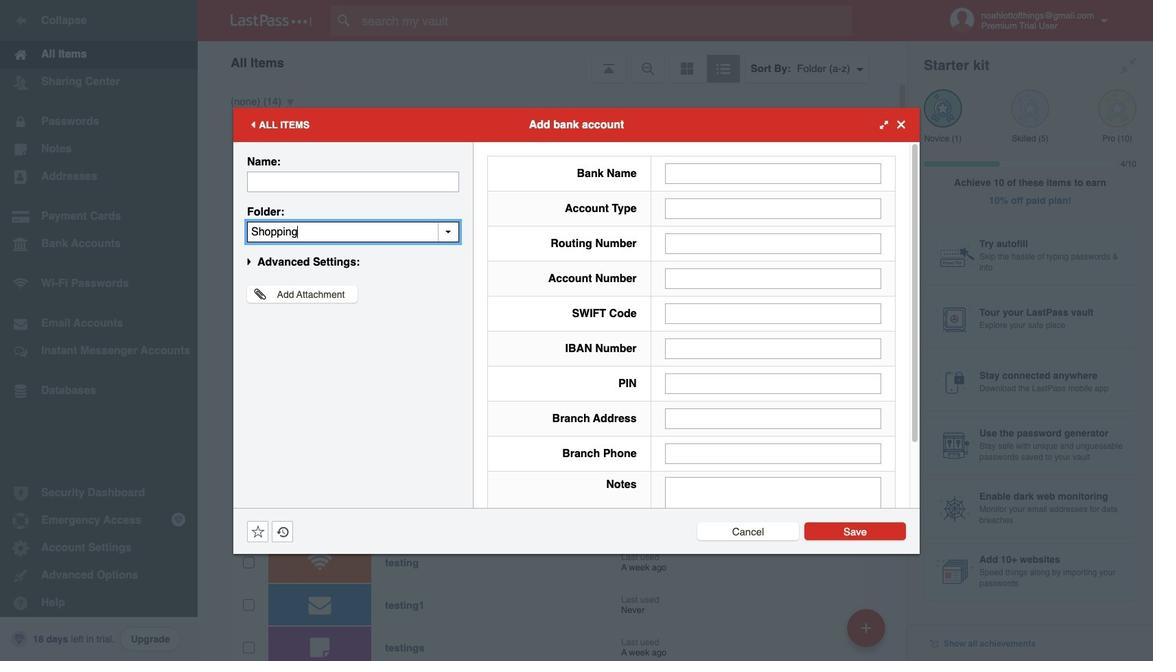 Task type: vqa. For each thing, say whether or not it's contained in the screenshot.
LastPass IMAGE
yes



Task type: locate. For each thing, give the bounding box(es) containing it.
lastpass image
[[231, 14, 312, 27]]

Search search field
[[331, 5, 879, 36]]

None text field
[[247, 171, 459, 192], [247, 221, 459, 242], [665, 233, 881, 254], [665, 373, 881, 394], [665, 443, 881, 464], [247, 171, 459, 192], [247, 221, 459, 242], [665, 233, 881, 254], [665, 373, 881, 394], [665, 443, 881, 464]]

new item image
[[862, 623, 871, 633]]

dialog
[[233, 107, 920, 571]]

None text field
[[665, 163, 881, 184], [665, 198, 881, 219], [665, 268, 881, 289], [665, 303, 881, 324], [665, 338, 881, 359], [665, 408, 881, 429], [665, 477, 881, 562], [665, 163, 881, 184], [665, 198, 881, 219], [665, 268, 881, 289], [665, 303, 881, 324], [665, 338, 881, 359], [665, 408, 881, 429], [665, 477, 881, 562]]

vault options navigation
[[198, 41, 908, 82]]



Task type: describe. For each thing, give the bounding box(es) containing it.
new item navigation
[[842, 605, 894, 661]]

main navigation navigation
[[0, 0, 198, 661]]

search my vault text field
[[331, 5, 879, 36]]



